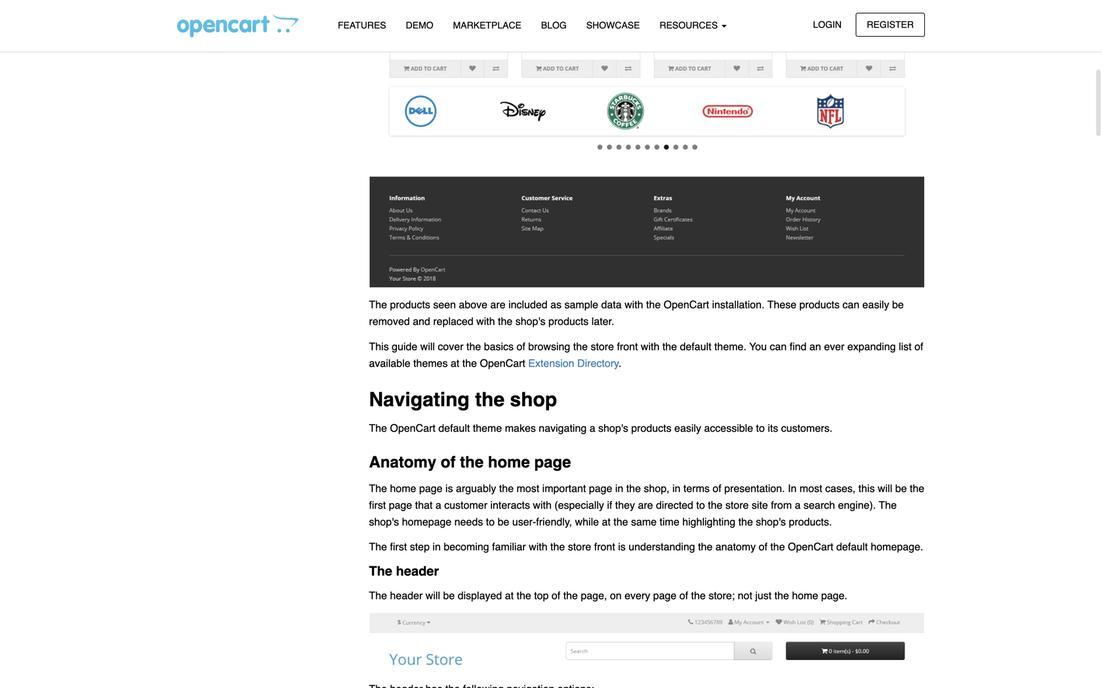 Task type: describe. For each thing, give the bounding box(es) containing it.
basics
[[484, 341, 514, 353]]

on
[[610, 590, 622, 603]]

the left page, at the right
[[563, 590, 578, 603]]

if
[[607, 500, 612, 512]]

2 horizontal spatial in
[[673, 483, 681, 495]]

2 most from the left
[[800, 483, 823, 495]]

the up they
[[626, 483, 641, 495]]

0 vertical spatial home
[[488, 454, 530, 472]]

1 horizontal spatial to
[[696, 500, 705, 512]]

the first step in becoming familiar with the store front is understanding the anatomy of the opencart default homepage.
[[369, 541, 924, 554]]

the for the header
[[369, 564, 392, 580]]

front office image
[[369, 0, 925, 288]]

the left the top
[[517, 590, 531, 603]]

showcase
[[586, 20, 640, 31]]

of right basics
[[517, 341, 525, 353]]

sample
[[565, 299, 598, 311]]

opencart inside the products seen above are included as sample data with the opencart installation. these products can easily be removed and replaced with the shop's products later.
[[664, 299, 709, 311]]

the opencart default theme makes navigating a shop's products easily accessible to its customers.
[[369, 423, 833, 435]]

showcase link
[[577, 14, 650, 37]]

products up and
[[390, 299, 430, 311]]

easily inside the products seen above are included as sample data with the opencart installation. these products can easily be removed and replaced with the shop's products later.
[[863, 299, 889, 311]]

anatomy of the home page
[[369, 454, 571, 472]]

the header will be displayed at the top of the page, on every page of the store; not just the home page.
[[369, 590, 848, 603]]

the for the products seen above are included as sample data with the opencart installation. these products can easily be removed and replaced with the shop's products later.
[[369, 299, 387, 311]]

customer
[[444, 500, 488, 512]]

marketplace
[[453, 20, 522, 31]]

are inside the home page is arguably the most important page in the shop, in terms of presentation. in most cases, this will be the first page that a customer interacts with (especially if they are directed to the store site from a search engine). the shop's homepage needs to be user-friendly, while at the same time highlighting the shop's products.
[[638, 500, 653, 512]]

extension directory .
[[528, 358, 622, 370]]

0 horizontal spatial default
[[439, 423, 470, 435]]

front - official header image
[[369, 613, 925, 673]]

with inside the home page is arguably the most important page in the shop, in terms of presentation. in most cases, this will be the first page that a customer interacts with (especially if they are directed to the store site from a search engine). the shop's homepage needs to be user-friendly, while at the same time highlighting the shop's products.
[[533, 500, 552, 512]]

browsing
[[528, 341, 570, 353]]

cover
[[438, 341, 464, 353]]

homepage
[[402, 516, 452, 529]]

opencart down 'products.'
[[788, 541, 834, 554]]

ever
[[824, 341, 845, 353]]

shop's left homepage
[[369, 516, 399, 529]]

2 vertical spatial to
[[486, 516, 495, 529]]

installation.
[[712, 299, 765, 311]]

the up basics
[[498, 316, 513, 328]]

page,
[[581, 590, 607, 603]]

guide
[[392, 341, 418, 353]]

every
[[625, 590, 650, 603]]

they
[[615, 500, 635, 512]]

the down they
[[614, 516, 628, 529]]

page right every
[[653, 590, 677, 603]]

products down 'as'
[[549, 316, 589, 328]]

presentation.
[[725, 483, 785, 495]]

the left store;
[[691, 590, 706, 603]]

anatomy
[[369, 454, 436, 472]]

of left store;
[[680, 590, 688, 603]]

themes
[[413, 358, 448, 370]]

1 vertical spatial easily
[[675, 423, 701, 435]]

available
[[369, 358, 411, 370]]

1 vertical spatial front
[[594, 541, 615, 554]]

the home page is arguably the most important page in the shop, in terms of presentation. in most cases, this will be the first page that a customer interacts with (especially if they are directed to the store site from a search engine). the shop's homepage needs to be user-friendly, while at the same time highlighting the shop's products.
[[369, 483, 925, 529]]

friendly,
[[536, 516, 572, 529]]

this
[[369, 341, 389, 353]]

with down above
[[476, 316, 495, 328]]

theme
[[473, 423, 502, 435]]

will for this guide will cover the basics of browsing the store front with the default theme. you can find an ever expanding list of available themes at the opencart
[[420, 341, 435, 353]]

(especially
[[555, 500, 604, 512]]

highlighting
[[683, 516, 736, 529]]

the products seen above are included as sample data with the opencart installation. these products can easily be removed and replaced with the shop's products later.
[[369, 299, 904, 328]]

time
[[660, 516, 680, 529]]

site
[[752, 500, 768, 512]]

understanding
[[629, 541, 695, 554]]

removed
[[369, 316, 410, 328]]

the right just
[[775, 590, 789, 603]]

shop's right navigating
[[598, 423, 628, 435]]

the for the header will be displayed at the top of the page, on every page of the store; not just the home page.
[[369, 590, 387, 603]]

.
[[619, 358, 622, 370]]

of right "anatomy"
[[759, 541, 768, 554]]

as
[[551, 299, 562, 311]]

is inside the home page is arguably the most important page in the shop, in terms of presentation. in most cases, this will be the first page that a customer interacts with (especially if they are directed to the store site from a search engine). the shop's homepage needs to be user-friendly, while at the same time highlighting the shop's products.
[[446, 483, 453, 495]]

expanding
[[848, 341, 896, 353]]

this guide will cover the basics of browsing the store front with the default theme. you can find an ever expanding list of available themes at the opencart
[[369, 341, 924, 370]]

will inside the home page is arguably the most important page in the shop, in terms of presentation. in most cases, this will be the first page that a customer interacts with (especially if they are directed to the store site from a search engine). the shop's homepage needs to be user-friendly, while at the same time highlighting the shop's products.
[[878, 483, 893, 495]]

the down cover
[[462, 358, 477, 370]]

the for the home page is arguably the most important page in the shop, in terms of presentation. in most cases, this will be the first page that a customer interacts with (especially if they are directed to the store site from a search engine). the shop's homepage needs to be user-friendly, while at the same time highlighting the shop's products.
[[369, 483, 387, 495]]

engine).
[[838, 500, 876, 512]]

search
[[804, 500, 835, 512]]

theme.
[[715, 341, 747, 353]]

top
[[534, 590, 549, 603]]

list
[[899, 341, 912, 353]]

you
[[749, 341, 767, 353]]

the up interacts
[[499, 483, 514, 495]]

home inside the home page is arguably the most important page in the shop, in terms of presentation. in most cases, this will be the first page that a customer interacts with (especially if they are directed to the store site from a search engine). the shop's homepage needs to be user-friendly, while at the same time highlighting the shop's products.
[[390, 483, 416, 495]]

be right this
[[895, 483, 907, 495]]

its
[[768, 423, 778, 435]]

with inside this guide will cover the basics of browsing the store front with the default theme. you can find an ever expanding list of available themes at the opencart
[[641, 341, 660, 353]]

2 vertical spatial store
[[568, 541, 591, 554]]

cases,
[[825, 483, 856, 495]]

default inside this guide will cover the basics of browsing the store front with the default theme. you can find an ever expanding list of available themes at the opencart
[[680, 341, 712, 353]]

2 horizontal spatial a
[[795, 500, 801, 512]]

page.
[[821, 590, 848, 603]]

the down from
[[771, 541, 785, 554]]

register
[[867, 19, 914, 30]]

the up arguably
[[460, 454, 484, 472]]

needs
[[455, 516, 483, 529]]

0 vertical spatial to
[[756, 423, 765, 435]]

blog link
[[531, 14, 577, 37]]

2 horizontal spatial default
[[837, 541, 868, 554]]

be left displayed
[[443, 590, 455, 603]]

1 most from the left
[[517, 483, 540, 495]]

while
[[575, 516, 599, 529]]

are inside the products seen above are included as sample data with the opencart installation. these products can easily be removed and replaced with the shop's products later.
[[491, 299, 506, 311]]

the down the highlighting on the bottom
[[698, 541, 713, 554]]

directory
[[577, 358, 619, 370]]

opencart down navigating in the bottom left of the page
[[390, 423, 436, 435]]

resources
[[660, 20, 721, 31]]

1 vertical spatial first
[[390, 541, 407, 554]]

can inside the products seen above are included as sample data with the opencart installation. these products can easily be removed and replaced with the shop's products later.
[[843, 299, 860, 311]]

page up that
[[419, 483, 443, 495]]

will for the header will be displayed at the top of the page, on every page of the store; not just the home page.
[[426, 590, 440, 603]]

not
[[738, 590, 753, 603]]

header for the header will be displayed at the top of the page, on every page of the store; not just the home page.
[[390, 590, 423, 603]]

step
[[410, 541, 430, 554]]

demo
[[406, 20, 434, 31]]

that
[[415, 500, 433, 512]]

resources link
[[650, 14, 737, 37]]

of right list
[[915, 341, 924, 353]]



Task type: locate. For each thing, give the bounding box(es) containing it.
user-
[[512, 516, 536, 529]]

store;
[[709, 590, 735, 603]]

2 vertical spatial at
[[505, 590, 514, 603]]

store
[[591, 341, 614, 353], [726, 500, 749, 512], [568, 541, 591, 554]]

page up if
[[589, 483, 612, 495]]

at down if
[[602, 516, 611, 529]]

the right this
[[910, 483, 925, 495]]

the right cover
[[467, 341, 481, 353]]

will right this
[[878, 483, 893, 495]]

in
[[788, 483, 797, 495]]

will inside this guide will cover the basics of browsing the store front with the default theme. you can find an ever expanding list of available themes at the opencart
[[420, 341, 435, 353]]

with up friendly,
[[533, 500, 552, 512]]

1 vertical spatial header
[[390, 590, 423, 603]]

0 vertical spatial front
[[617, 341, 638, 353]]

demo link
[[396, 14, 443, 37]]

be up list
[[892, 299, 904, 311]]

1 vertical spatial to
[[696, 500, 705, 512]]

1 vertical spatial is
[[618, 541, 626, 554]]

navigating
[[369, 389, 470, 411]]

a right from
[[795, 500, 801, 512]]

with right data
[[625, 299, 643, 311]]

opencart inside this guide will cover the basics of browsing the store front with the default theme. you can find an ever expanding list of available themes at the opencart
[[480, 358, 526, 370]]

front up .
[[617, 341, 638, 353]]

opencart left installation.
[[664, 299, 709, 311]]

0 vertical spatial default
[[680, 341, 712, 353]]

header for the header
[[396, 564, 439, 580]]

1 horizontal spatial most
[[800, 483, 823, 495]]

0 horizontal spatial are
[[491, 299, 506, 311]]

2 vertical spatial default
[[837, 541, 868, 554]]

the for the opencart default theme makes navigating a shop's products easily accessible to its customers.
[[369, 423, 387, 435]]

will up themes
[[420, 341, 435, 353]]

customers.
[[781, 423, 833, 435]]

front inside this guide will cover the basics of browsing the store front with the default theme. you can find an ever expanding list of available themes at the opencart
[[617, 341, 638, 353]]

is left the understanding
[[618, 541, 626, 554]]

the down friendly,
[[551, 541, 565, 554]]

are up same
[[638, 500, 653, 512]]

extension directory link
[[528, 358, 619, 370]]

will down the header
[[426, 590, 440, 603]]

0 horizontal spatial easily
[[675, 423, 701, 435]]

login link
[[802, 13, 853, 37]]

in right step at the left
[[433, 541, 441, 554]]

the header
[[369, 564, 439, 580]]

first
[[369, 500, 386, 512], [390, 541, 407, 554]]

0 vertical spatial store
[[591, 341, 614, 353]]

home down makes
[[488, 454, 530, 472]]

0 vertical spatial are
[[491, 299, 506, 311]]

page
[[534, 454, 571, 472], [419, 483, 443, 495], [589, 483, 612, 495], [389, 500, 412, 512], [653, 590, 677, 603]]

be
[[892, 299, 904, 311], [895, 483, 907, 495], [498, 516, 509, 529], [443, 590, 455, 603]]

in up directed on the right
[[673, 483, 681, 495]]

front down while
[[594, 541, 615, 554]]

the inside the products seen above are included as sample data with the opencart installation. these products can easily be removed and replaced with the shop's products later.
[[369, 299, 387, 311]]

1 horizontal spatial first
[[390, 541, 407, 554]]

this
[[859, 483, 875, 495]]

header down the header
[[390, 590, 423, 603]]

from
[[771, 500, 792, 512]]

1 horizontal spatial default
[[680, 341, 712, 353]]

becoming
[[444, 541, 489, 554]]

0 vertical spatial will
[[420, 341, 435, 353]]

store left site at right bottom
[[726, 500, 749, 512]]

navigating
[[539, 423, 587, 435]]

0 horizontal spatial first
[[369, 500, 386, 512]]

the
[[369, 299, 387, 311], [369, 423, 387, 435], [369, 483, 387, 495], [879, 500, 897, 512], [369, 541, 387, 554], [369, 564, 392, 580], [369, 590, 387, 603]]

anatomy
[[716, 541, 756, 554]]

terms
[[684, 483, 710, 495]]

1 vertical spatial home
[[390, 483, 416, 495]]

products up shop,
[[631, 423, 672, 435]]

these
[[768, 299, 797, 311]]

makes
[[505, 423, 536, 435]]

of right the top
[[552, 590, 561, 603]]

register link
[[856, 13, 925, 37]]

1 horizontal spatial home
[[488, 454, 530, 472]]

store inside this guide will cover the basics of browsing the store front with the default theme. you can find an ever expanding list of available themes at the opencart
[[591, 341, 614, 353]]

easily left accessible
[[675, 423, 701, 435]]

find
[[790, 341, 807, 353]]

the up the highlighting on the bottom
[[708, 500, 723, 512]]

0 horizontal spatial home
[[390, 483, 416, 495]]

at right displayed
[[505, 590, 514, 603]]

of
[[517, 341, 525, 353], [915, 341, 924, 353], [441, 454, 456, 472], [713, 483, 722, 495], [759, 541, 768, 554], [552, 590, 561, 603], [680, 590, 688, 603]]

0 horizontal spatial front
[[594, 541, 615, 554]]

the down site at right bottom
[[739, 516, 753, 529]]

can left find
[[770, 341, 787, 353]]

seen
[[433, 299, 456, 311]]

0 horizontal spatial can
[[770, 341, 787, 353]]

0 horizontal spatial in
[[433, 541, 441, 554]]

2 horizontal spatial home
[[792, 590, 819, 603]]

2 vertical spatial home
[[792, 590, 819, 603]]

1 vertical spatial can
[[770, 341, 787, 353]]

a
[[590, 423, 596, 435], [436, 500, 441, 512], [795, 500, 801, 512]]

products
[[390, 299, 430, 311], [800, 299, 840, 311], [549, 316, 589, 328], [631, 423, 672, 435]]

will
[[420, 341, 435, 353], [878, 483, 893, 495], [426, 590, 440, 603]]

1 horizontal spatial a
[[590, 423, 596, 435]]

above
[[459, 299, 488, 311]]

home left the page.
[[792, 590, 819, 603]]

at inside this guide will cover the basics of browsing the store front with the default theme. you can find an ever expanding list of available themes at the opencart
[[451, 358, 460, 370]]

with down the products seen above are included as sample data with the opencart installation. these products can easily be removed and replaced with the shop's products later.
[[641, 341, 660, 353]]

home down anatomy
[[390, 483, 416, 495]]

with down user-
[[529, 541, 548, 554]]

first left step at the left
[[390, 541, 407, 554]]

0 vertical spatial easily
[[863, 299, 889, 311]]

features
[[338, 20, 386, 31]]

an
[[810, 341, 821, 353]]

header
[[396, 564, 439, 580], [390, 590, 423, 603]]

to left its
[[756, 423, 765, 435]]

easily up expanding
[[863, 299, 889, 311]]

to right 'needs'
[[486, 516, 495, 529]]

1 vertical spatial at
[[602, 516, 611, 529]]

0 horizontal spatial to
[[486, 516, 495, 529]]

1 horizontal spatial easily
[[863, 299, 889, 311]]

page up important in the bottom of the page
[[534, 454, 571, 472]]

and
[[413, 316, 430, 328]]

can up ever
[[843, 299, 860, 311]]

1 vertical spatial store
[[726, 500, 749, 512]]

at down cover
[[451, 358, 460, 370]]

of inside the home page is arguably the most important page in the shop, in terms of presentation. in most cases, this will be the first page that a customer interacts with (especially if they are directed to the store site from a search engine). the shop's homepage needs to be user-friendly, while at the same time highlighting the shop's products.
[[713, 483, 722, 495]]

data
[[601, 299, 622, 311]]

is
[[446, 483, 453, 495], [618, 541, 626, 554]]

most
[[517, 483, 540, 495], [800, 483, 823, 495]]

0 horizontal spatial at
[[451, 358, 460, 370]]

store up directory
[[591, 341, 614, 353]]

same
[[631, 516, 657, 529]]

1 horizontal spatial in
[[615, 483, 624, 495]]

the up 'extension directory .'
[[573, 341, 588, 353]]

first inside the home page is arguably the most important page in the shop, in terms of presentation. in most cases, this will be the first page that a customer interacts with (especially if they are directed to the store site from a search engine). the shop's homepage needs to be user-friendly, while at the same time highlighting the shop's products.
[[369, 500, 386, 512]]

blog
[[541, 20, 567, 31]]

default down navigating the shop
[[439, 423, 470, 435]]

1 vertical spatial will
[[878, 483, 893, 495]]

the
[[646, 299, 661, 311], [498, 316, 513, 328], [467, 341, 481, 353], [573, 341, 588, 353], [663, 341, 677, 353], [462, 358, 477, 370], [475, 389, 505, 411], [460, 454, 484, 472], [499, 483, 514, 495], [626, 483, 641, 495], [910, 483, 925, 495], [708, 500, 723, 512], [614, 516, 628, 529], [739, 516, 753, 529], [551, 541, 565, 554], [698, 541, 713, 554], [771, 541, 785, 554], [517, 590, 531, 603], [563, 590, 578, 603], [691, 590, 706, 603], [775, 590, 789, 603]]

0 horizontal spatial is
[[446, 483, 453, 495]]

just
[[755, 590, 772, 603]]

0 vertical spatial at
[[451, 358, 460, 370]]

the right data
[[646, 299, 661, 311]]

with
[[625, 299, 643, 311], [476, 316, 495, 328], [641, 341, 660, 353], [533, 500, 552, 512], [529, 541, 548, 554]]

at inside the home page is arguably the most important page in the shop, in terms of presentation. in most cases, this will be the first page that a customer interacts with (especially if they are directed to the store site from a search engine). the shop's homepage needs to be user-friendly, while at the same time highlighting the shop's products.
[[602, 516, 611, 529]]

a right that
[[436, 500, 441, 512]]

a right navigating
[[590, 423, 596, 435]]

to
[[756, 423, 765, 435], [696, 500, 705, 512], [486, 516, 495, 529]]

login
[[813, 19, 842, 30]]

can
[[843, 299, 860, 311], [770, 341, 787, 353]]

replaced
[[433, 316, 474, 328]]

interacts
[[490, 500, 530, 512]]

shop,
[[644, 483, 670, 495]]

most right in at the right bottom of the page
[[800, 483, 823, 495]]

home
[[488, 454, 530, 472], [390, 483, 416, 495], [792, 590, 819, 603]]

most up interacts
[[517, 483, 540, 495]]

1 vertical spatial are
[[638, 500, 653, 512]]

shop's down included
[[516, 316, 546, 328]]

default left theme.
[[680, 341, 712, 353]]

0 vertical spatial can
[[843, 299, 860, 311]]

be inside the products seen above are included as sample data with the opencart installation. these products can easily be removed and replaced with the shop's products later.
[[892, 299, 904, 311]]

opencart down basics
[[480, 358, 526, 370]]

0 vertical spatial is
[[446, 483, 453, 495]]

0 vertical spatial first
[[369, 500, 386, 512]]

page left that
[[389, 500, 412, 512]]

is up customer
[[446, 483, 453, 495]]

shop's down from
[[756, 516, 786, 529]]

important
[[542, 483, 586, 495]]

to down the terms
[[696, 500, 705, 512]]

opencart
[[664, 299, 709, 311], [480, 358, 526, 370], [390, 423, 436, 435], [788, 541, 834, 554]]

features link
[[328, 14, 396, 37]]

arguably
[[456, 483, 496, 495]]

can inside this guide will cover the basics of browsing the store front with the default theme. you can find an ever expanding list of available themes at the opencart
[[770, 341, 787, 353]]

directed
[[656, 500, 694, 512]]

in up they
[[615, 483, 624, 495]]

familiar
[[492, 541, 526, 554]]

0 horizontal spatial most
[[517, 483, 540, 495]]

header down step at the left
[[396, 564, 439, 580]]

store down while
[[568, 541, 591, 554]]

included
[[509, 299, 548, 311]]

of right anatomy
[[441, 454, 456, 472]]

1 horizontal spatial front
[[617, 341, 638, 353]]

homepage.
[[871, 541, 924, 554]]

store inside the home page is arguably the most important page in the shop, in terms of presentation. in most cases, this will be the first page that a customer interacts with (especially if they are directed to the store site from a search engine). the shop's homepage needs to be user-friendly, while at the same time highlighting the shop's products.
[[726, 500, 749, 512]]

products.
[[789, 516, 832, 529]]

are right above
[[491, 299, 506, 311]]

1 horizontal spatial is
[[618, 541, 626, 554]]

default down engine).
[[837, 541, 868, 554]]

the for the first step in becoming familiar with the store front is understanding the anatomy of the opencart default homepage.
[[369, 541, 387, 554]]

1 horizontal spatial at
[[505, 590, 514, 603]]

2 horizontal spatial at
[[602, 516, 611, 529]]

opencart - open source shopping cart solution image
[[177, 14, 299, 37]]

navigating the shop
[[369, 389, 557, 411]]

2 horizontal spatial to
[[756, 423, 765, 435]]

the up theme
[[475, 389, 505, 411]]

accessible
[[704, 423, 753, 435]]

be down interacts
[[498, 516, 509, 529]]

shop's inside the products seen above are included as sample data with the opencart installation. these products can easily be removed and replaced with the shop's products later.
[[516, 316, 546, 328]]

1 horizontal spatial can
[[843, 299, 860, 311]]

products right the these
[[800, 299, 840, 311]]

of right the terms
[[713, 483, 722, 495]]

2 vertical spatial will
[[426, 590, 440, 603]]

first left that
[[369, 500, 386, 512]]

0 vertical spatial header
[[396, 564, 439, 580]]

default
[[680, 341, 712, 353], [439, 423, 470, 435], [837, 541, 868, 554]]

1 vertical spatial default
[[439, 423, 470, 435]]

0 horizontal spatial a
[[436, 500, 441, 512]]

the down the products seen above are included as sample data with the opencart installation. these products can easily be removed and replaced with the shop's products later.
[[663, 341, 677, 353]]

1 horizontal spatial are
[[638, 500, 653, 512]]

displayed
[[458, 590, 502, 603]]



Task type: vqa. For each thing, say whether or not it's contained in the screenshot.
WILL
yes



